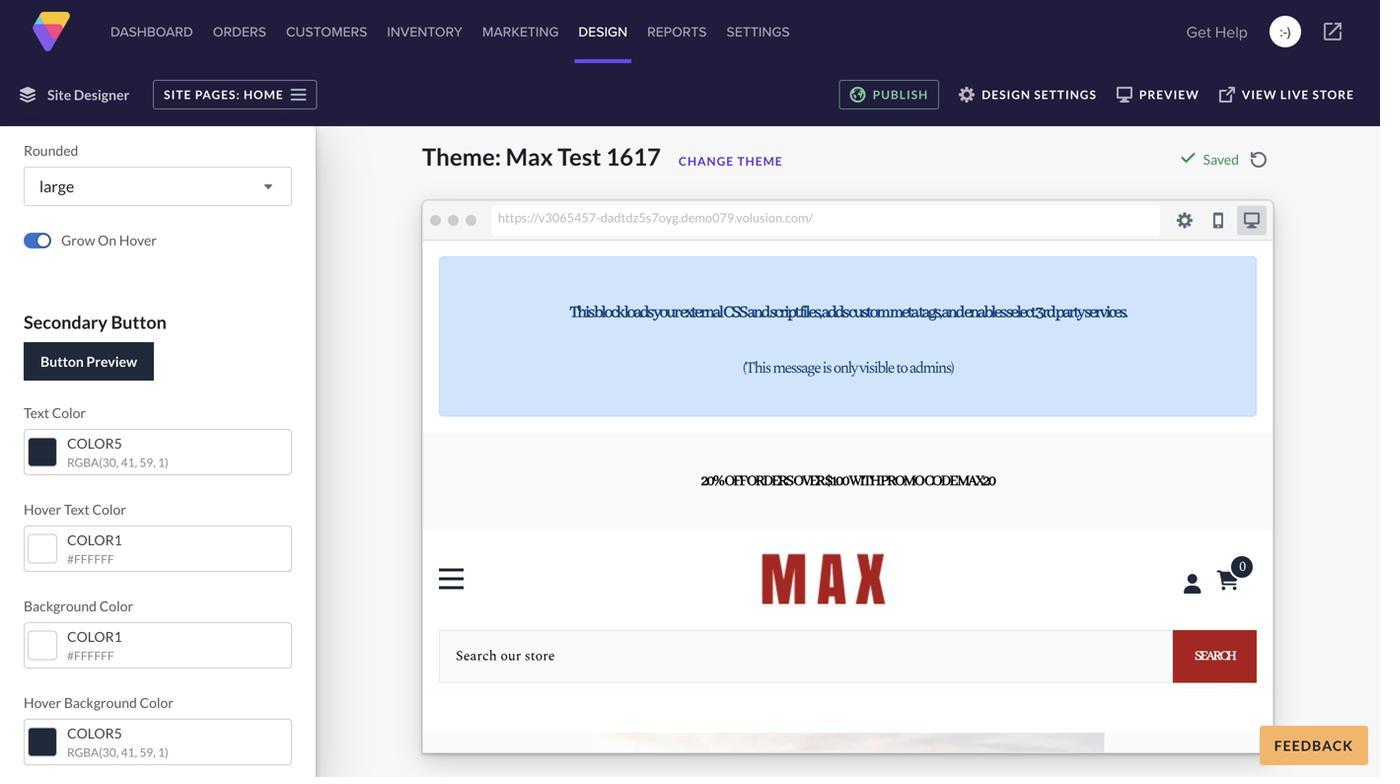 Task type: vqa. For each thing, say whether or not it's contained in the screenshot.
The Reports
yes



Task type: locate. For each thing, give the bounding box(es) containing it.
color1 #ffffff for text
[[67, 532, 122, 567]]

0 vertical spatial rgba(30,
[[67, 455, 119, 470]]

1 vertical spatial color1 #ffffff
[[67, 629, 122, 663]]

view
[[1242, 87, 1278, 102]]

1 1) from the top
[[158, 455, 168, 470]]

#ffffff up the hover background color
[[67, 649, 114, 663]]

settings button
[[723, 0, 794, 63]]

1 #ffffff from the top
[[67, 552, 114, 567]]

1)
[[158, 455, 168, 470], [158, 746, 168, 760]]

on
[[98, 232, 117, 249]]

0 vertical spatial 1)
[[158, 455, 168, 470]]

41, up the hover text color
[[121, 455, 137, 470]]

:-
[[1280, 22, 1288, 41]]

0 horizontal spatial site
[[47, 86, 71, 103]]

get help link
[[1181, 12, 1254, 51]]

color5 for color
[[67, 435, 122, 452]]

marketing button
[[479, 0, 563, 63]]

0 vertical spatial preview
[[1140, 87, 1200, 102]]

view live store button
[[1210, 80, 1365, 110]]

2 rgba(30, from the top
[[67, 746, 119, 760]]

2 #ffffff from the top
[[67, 649, 114, 663]]

color5 rgba(30, 41, 59, 1) down the hover background color
[[67, 725, 168, 760]]

color1 down the hover text color
[[67, 532, 122, 549]]

design settings button
[[950, 80, 1107, 110]]

1 vertical spatial 59,
[[139, 746, 156, 760]]

:-) link
[[1270, 16, 1302, 47]]

color1 down background color
[[67, 629, 122, 645]]

inventory button
[[383, 0, 467, 63]]

site
[[47, 86, 71, 103], [164, 87, 192, 102]]

2 vertical spatial hover
[[24, 695, 61, 712]]

change
[[679, 154, 734, 168]]

rgba(30,
[[67, 455, 119, 470], [67, 746, 119, 760]]

customers button
[[282, 0, 371, 63]]

1 vertical spatial #ffffff
[[67, 649, 114, 663]]

59, for color
[[139, 455, 156, 470]]

change theme
[[679, 154, 783, 168]]

1 vertical spatial color5 rgba(30, 41, 59, 1)
[[67, 725, 168, 760]]

preview
[[1140, 87, 1200, 102], [86, 353, 137, 370]]

color
[[52, 405, 86, 421], [92, 501, 126, 518], [99, 598, 133, 615], [140, 695, 174, 712]]

saved image
[[1181, 150, 1197, 166]]

#ffffff for text
[[67, 552, 114, 567]]

1 color5 from the top
[[67, 435, 122, 452]]

hover
[[119, 232, 157, 249], [24, 501, 61, 518], [24, 695, 61, 712]]

1 vertical spatial 1)
[[158, 746, 168, 760]]

0 vertical spatial 59,
[[139, 455, 156, 470]]

button up button preview button
[[111, 311, 167, 333]]

2 color1 from the top
[[67, 629, 122, 645]]

saved
[[1204, 151, 1240, 168]]

site left pages:
[[164, 87, 192, 102]]

site inside button
[[164, 87, 192, 102]]

2 1) from the top
[[158, 746, 168, 760]]

text up background color
[[64, 501, 90, 518]]

get help
[[1187, 20, 1248, 43]]

button
[[111, 311, 167, 333], [40, 353, 84, 370]]

1 color1 from the top
[[67, 532, 122, 549]]

0 vertical spatial hover
[[119, 232, 157, 249]]

color5
[[67, 435, 122, 452], [67, 725, 122, 742]]

text color
[[24, 405, 86, 421]]

color5 down the hover background color
[[67, 725, 122, 742]]

59,
[[139, 455, 156, 470], [139, 746, 156, 760]]

41,
[[121, 455, 137, 470], [121, 746, 137, 760]]

site pages: home
[[164, 87, 284, 102]]

orders button
[[209, 0, 270, 63]]

feedback button
[[1260, 726, 1369, 766]]

1 vertical spatial text
[[64, 501, 90, 518]]

1 horizontal spatial button
[[111, 311, 167, 333]]

1 horizontal spatial text
[[64, 501, 90, 518]]

1) for text color
[[158, 455, 168, 470]]

1 horizontal spatial site
[[164, 87, 192, 102]]

0 vertical spatial #ffffff
[[67, 552, 114, 567]]

color1 for color
[[67, 629, 122, 645]]

1 rgba(30, from the top
[[67, 455, 119, 470]]

1 horizontal spatial preview
[[1140, 87, 1200, 102]]

2 color5 from the top
[[67, 725, 122, 742]]

live
[[1281, 87, 1310, 102]]

2 color5 rgba(30, 41, 59, 1) from the top
[[67, 725, 168, 760]]

color1 #ffffff down the hover text color
[[67, 532, 122, 567]]

0 vertical spatial 41,
[[121, 455, 137, 470]]

volusion-logo link
[[32, 12, 71, 51]]

preview down secondary button
[[86, 353, 137, 370]]

41, for background
[[121, 746, 137, 760]]

:-)
[[1280, 22, 1292, 41]]

59, for background
[[139, 746, 156, 760]]

#ffffff up background color
[[67, 552, 114, 567]]

button down secondary on the left top of the page
[[40, 353, 84, 370]]

color1 #ffffff
[[67, 532, 122, 567], [67, 629, 122, 663]]

41, for color
[[121, 455, 137, 470]]

0 horizontal spatial preview
[[86, 353, 137, 370]]

preview up saved image
[[1140, 87, 1200, 102]]

designer
[[74, 86, 129, 103]]

color5 rgba(30, 41, 59, 1) for background
[[67, 725, 168, 760]]

dashboard
[[111, 22, 193, 41]]

1 vertical spatial preview
[[86, 353, 137, 370]]

1 41, from the top
[[121, 455, 137, 470]]

color1 for text
[[67, 532, 122, 549]]

design button
[[575, 0, 632, 63]]

sidebar element
[[0, 126, 316, 778]]

1 vertical spatial button
[[40, 353, 84, 370]]

0 vertical spatial color1 #ffffff
[[67, 532, 122, 567]]

text down button preview
[[24, 405, 49, 421]]

2 41, from the top
[[121, 746, 137, 760]]

hover for hover background color
[[24, 695, 61, 712]]

rgba(30, up the hover text color
[[67, 455, 119, 470]]

1 color1 #ffffff from the top
[[67, 532, 122, 567]]

marketing
[[482, 22, 559, 41]]

text
[[24, 405, 49, 421], [64, 501, 90, 518]]

color5 down text color
[[67, 435, 122, 452]]

color1
[[67, 532, 122, 549], [67, 629, 122, 645]]

1 color5 rgba(30, 41, 59, 1) from the top
[[67, 435, 168, 470]]

1 vertical spatial rgba(30,
[[67, 746, 119, 760]]

reports button
[[644, 0, 711, 63]]

settings
[[1035, 87, 1097, 102]]

orders
[[213, 22, 266, 41]]

color5 rgba(30, 41, 59, 1) up the hover text color
[[67, 435, 168, 470]]

secondary
[[24, 311, 108, 333]]

1 vertical spatial color1
[[67, 629, 122, 645]]

theme: max test 1617
[[422, 143, 661, 171]]

grow
[[61, 232, 95, 249]]

1 vertical spatial 41,
[[121, 746, 137, 760]]

41, down the hover background color
[[121, 746, 137, 760]]

color5 rgba(30, 41, 59, 1)
[[67, 435, 168, 470], [67, 725, 168, 760]]

color1 #ffffff down background color
[[67, 629, 122, 663]]

1 59, from the top
[[139, 455, 156, 470]]

1617
[[606, 143, 661, 171]]

0 vertical spatial color5 rgba(30, 41, 59, 1)
[[67, 435, 168, 470]]

large button
[[24, 167, 292, 206]]

0 vertical spatial color5
[[67, 435, 122, 452]]

2 color1 #ffffff from the top
[[67, 629, 122, 663]]

0 vertical spatial button
[[111, 311, 167, 333]]

help
[[1216, 20, 1248, 43]]

#ffffff
[[67, 552, 114, 567], [67, 649, 114, 663]]

test
[[558, 143, 602, 171]]

1 vertical spatial background
[[64, 695, 137, 712]]

site for site pages: home
[[164, 87, 192, 102]]

1 vertical spatial hover
[[24, 501, 61, 518]]

rgba(30, for background
[[67, 746, 119, 760]]

rgba(30, down the hover background color
[[67, 746, 119, 760]]

1 vertical spatial color5
[[67, 725, 122, 742]]

0 vertical spatial text
[[24, 405, 49, 421]]

0 horizontal spatial button
[[40, 353, 84, 370]]

2 59, from the top
[[139, 746, 156, 760]]

background
[[24, 598, 97, 615], [64, 695, 137, 712]]

site left designer
[[47, 86, 71, 103]]

0 vertical spatial color1
[[67, 532, 122, 549]]



Task type: describe. For each thing, give the bounding box(es) containing it.
view live store
[[1242, 87, 1355, 102]]

)
[[1288, 22, 1292, 41]]

color1 #ffffff for color
[[67, 629, 122, 663]]

home
[[244, 87, 284, 102]]

rounded
[[24, 142, 78, 159]]

hover background color
[[24, 695, 174, 712]]

publish
[[873, 87, 929, 102]]

https://v3065457-
[[498, 210, 601, 225]]

design
[[579, 22, 628, 41]]

preview button
[[1107, 80, 1210, 110]]

site designer
[[47, 86, 129, 103]]

background color
[[24, 598, 133, 615]]

#ffffff for color
[[67, 649, 114, 663]]

dadtdz5s7oyg.demo079.volusion.com/
[[601, 210, 813, 225]]

customers
[[286, 22, 368, 41]]

button preview
[[40, 353, 137, 370]]

button inside button preview button
[[40, 353, 84, 370]]

large
[[39, 177, 74, 196]]

hover for hover text color
[[24, 501, 61, 518]]

rgba(30, for color
[[67, 455, 119, 470]]

reports
[[648, 22, 707, 41]]

0 vertical spatial background
[[24, 598, 97, 615]]

design settings
[[982, 87, 1097, 102]]

0 horizontal spatial text
[[24, 405, 49, 421]]

get
[[1187, 20, 1212, 43]]

publish button
[[840, 80, 940, 110]]

grow on hover
[[61, 232, 157, 249]]

inventory
[[387, 22, 463, 41]]

site for site designer
[[47, 86, 71, 103]]

button preview button
[[24, 342, 154, 381]]

color5 rgba(30, 41, 59, 1) for color
[[67, 435, 168, 470]]

theme:
[[422, 143, 501, 171]]

settings
[[727, 22, 790, 41]]

https://v3065457-dadtdz5s7oyg.demo079.volusion.com/
[[498, 210, 813, 225]]

secondary button
[[24, 311, 167, 333]]

preview inside sidebar element
[[86, 353, 137, 370]]

site pages: home button
[[153, 80, 317, 110]]

dashboard image
[[32, 12, 71, 51]]

hover text color
[[24, 501, 126, 518]]

dashboard link
[[107, 0, 197, 63]]

color5 for background
[[67, 725, 122, 742]]

feedback
[[1275, 738, 1354, 755]]

store
[[1313, 87, 1355, 102]]

max
[[506, 143, 553, 171]]

pages:
[[195, 87, 240, 102]]

1) for hover background color
[[158, 746, 168, 760]]

design
[[982, 87, 1031, 102]]

theme
[[738, 154, 783, 168]]



